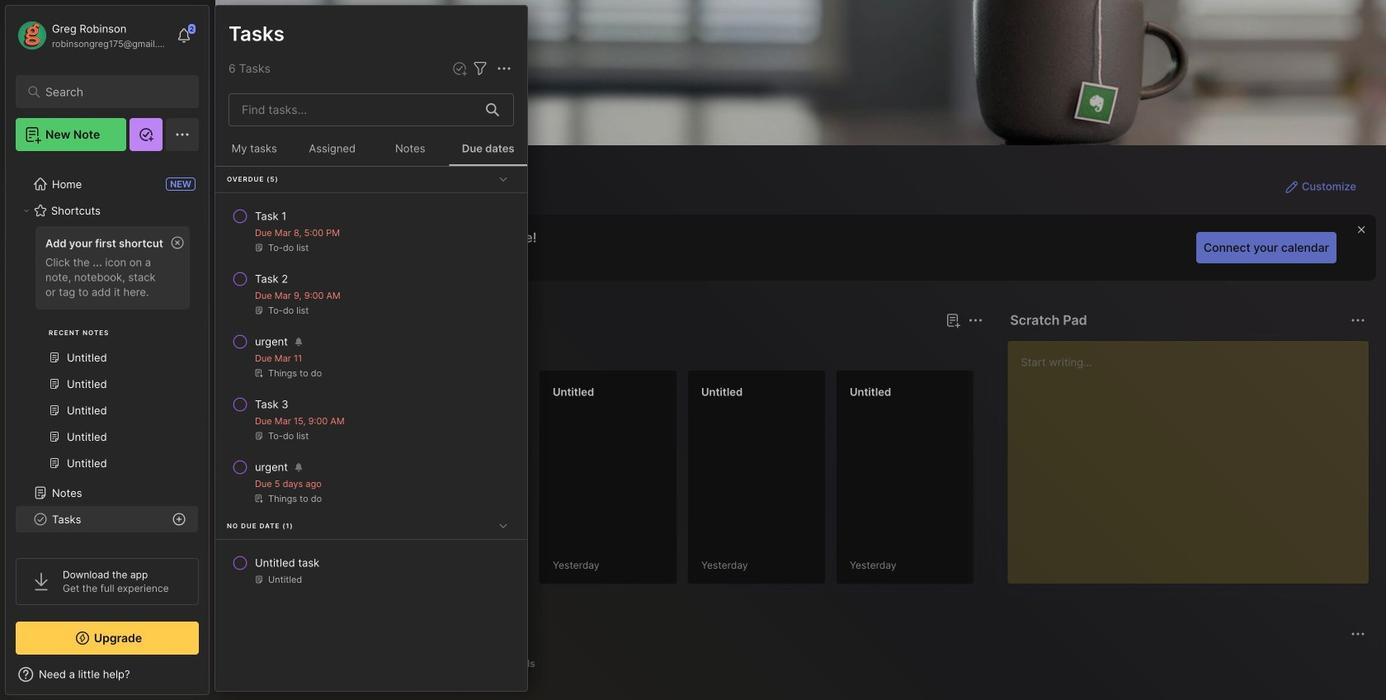 Task type: vqa. For each thing, say whether or not it's contained in the screenshot.
add
no



Task type: describe. For each thing, give the bounding box(es) containing it.
Account field
[[16, 19, 168, 52]]

more actions and view options image
[[494, 59, 514, 79]]

task 3 3 cell
[[255, 396, 289, 413]]

2 tab list from the top
[[245, 654, 1364, 674]]

main element
[[0, 0, 215, 700]]

Search text field
[[45, 84, 177, 100]]

More actions and view options field
[[490, 58, 514, 79]]

5 row from the top
[[222, 452, 521, 512]]

Start writing… text field
[[1021, 341, 1369, 570]]

filter tasks image
[[471, 59, 490, 79]]

none search field inside main element
[[45, 82, 177, 102]]



Task type: locate. For each thing, give the bounding box(es) containing it.
4 row from the top
[[222, 390, 521, 449]]

new task image
[[452, 60, 468, 77]]

1 vertical spatial tab list
[[245, 654, 1364, 674]]

urgent 2 cell
[[255, 334, 288, 350]]

row group
[[215, 167, 527, 607], [242, 370, 1387, 594]]

untitled task 0 cell
[[255, 555, 320, 571]]

None search field
[[45, 82, 177, 102]]

6 row from the top
[[222, 548, 521, 593]]

Find tasks… text field
[[232, 96, 476, 123]]

urgent 4 cell
[[255, 459, 288, 475]]

tree inside main element
[[6, 161, 209, 684]]

0 vertical spatial tab list
[[245, 340, 981, 360]]

row
[[222, 201, 521, 261], [222, 264, 521, 324], [222, 327, 521, 386], [222, 390, 521, 449], [222, 452, 521, 512], [222, 548, 521, 593]]

collapse 05_nodate image
[[495, 517, 512, 534]]

3 row from the top
[[222, 327, 521, 386]]

tab
[[245, 340, 294, 360], [300, 340, 367, 360], [371, 654, 441, 674], [497, 654, 543, 674]]

click to collapse image
[[208, 669, 221, 689]]

task 1 0 cell
[[255, 208, 287, 225]]

tree
[[6, 161, 209, 684]]

group
[[16, 221, 198, 486]]

WHAT'S NEW field
[[6, 661, 209, 688]]

group inside main element
[[16, 221, 198, 486]]

2 row from the top
[[222, 264, 521, 324]]

1 row from the top
[[222, 201, 521, 261]]

1 tab list from the top
[[245, 340, 981, 360]]

Filter tasks field
[[471, 58, 490, 79]]

task 2 1 cell
[[255, 271, 288, 287]]

tab list
[[245, 340, 981, 360], [245, 654, 1364, 674]]

collapse 00_overdue image
[[495, 171, 512, 187]]



